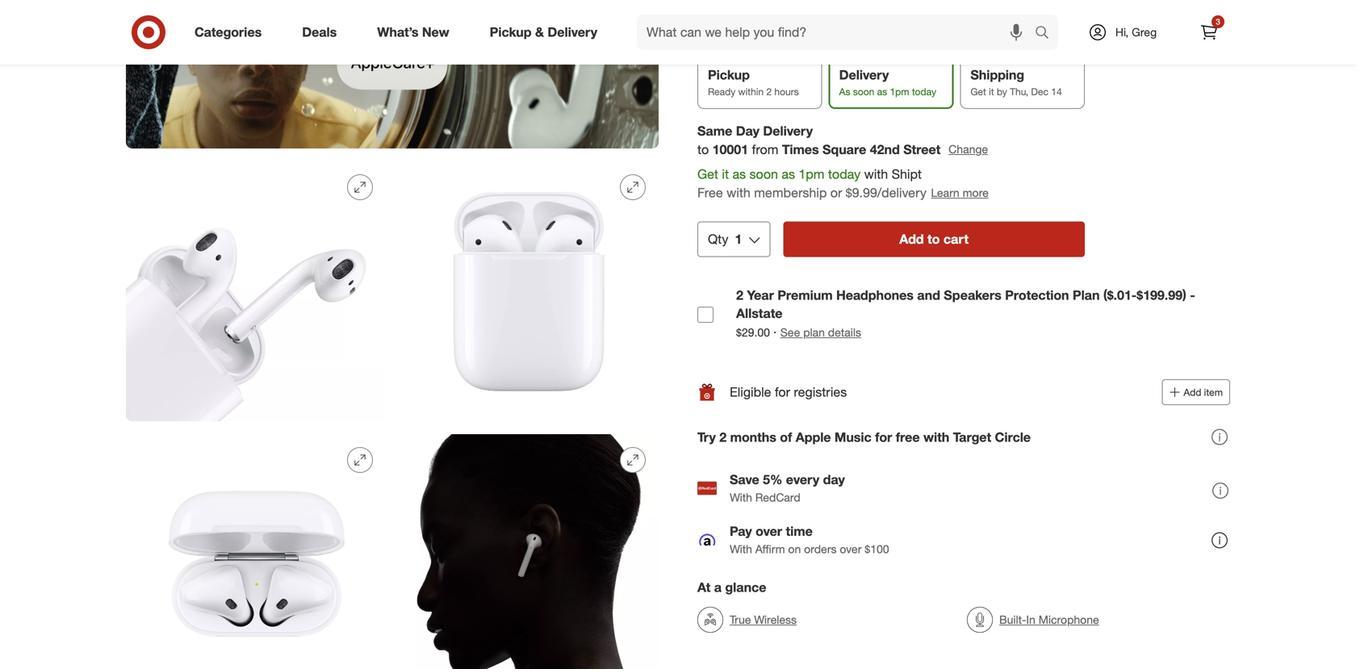 Task type: locate. For each thing, give the bounding box(es) containing it.
as up membership
[[782, 167, 795, 182]]

1 horizontal spatial see
[[781, 326, 800, 340]]

pickup left &
[[490, 24, 532, 40]]

add inside button
[[1184, 386, 1202, 399]]

0 vertical spatial soon
[[853, 85, 875, 98]]

1 horizontal spatial as
[[782, 167, 795, 182]]

affirm
[[756, 542, 785, 557]]

same
[[698, 123, 733, 139]]

1 vertical spatial 2
[[736, 287, 744, 303]]

2 right try on the bottom of the page
[[720, 430, 727, 445]]

apple airpods (2nd generation) with charging case, 2 of 8, play video image
[[126, 0, 659, 149]]

see right ·
[[781, 326, 800, 340]]

street
[[904, 142, 941, 157]]

today inside get it as soon as 1pm today with shipt free with membership or $9.99/delivery learn more
[[828, 167, 861, 182]]

for left free
[[875, 430, 893, 445]]

greg
[[1132, 25, 1157, 39]]

delivery right &
[[548, 24, 598, 40]]

1 vertical spatial see
[[781, 326, 800, 340]]

2 horizontal spatial as
[[878, 85, 888, 98]]

delivery up times
[[763, 123, 813, 139]]

see plan details button
[[781, 325, 862, 341]]

2 vertical spatial delivery
[[763, 123, 813, 139]]

target
[[953, 430, 992, 445]]

0 horizontal spatial get
[[698, 167, 719, 182]]

2 left hours
[[767, 85, 772, 98]]

to down same
[[698, 142, 709, 157]]

1 horizontal spatial add
[[1184, 386, 1202, 399]]

square
[[823, 142, 867, 157]]

0 horizontal spatial today
[[828, 167, 861, 182]]

with down pay
[[730, 542, 753, 557]]

14
[[1052, 85, 1062, 98]]

over
[[756, 524, 782, 540], [840, 542, 862, 557]]

soon inside get it as soon as 1pm today with shipt free with membership or $9.99/delivery learn more
[[750, 167, 778, 182]]

add for add item
[[1184, 386, 1202, 399]]

soon
[[853, 85, 875, 98], [750, 167, 778, 182]]

·
[[773, 324, 777, 340]]

pickup
[[490, 24, 532, 40], [708, 67, 750, 83]]

1pm down times
[[799, 167, 825, 182]]

2 left year
[[736, 287, 744, 303]]

0 horizontal spatial pickup
[[490, 24, 532, 40]]

to left cart
[[928, 231, 940, 247]]

try
[[698, 430, 716, 445]]

1
[[735, 1, 742, 15], [735, 231, 742, 247]]

1 vertical spatial over
[[840, 542, 862, 557]]

1 vertical spatial today
[[828, 167, 861, 182]]

0 vertical spatial 1pm
[[890, 85, 910, 98]]

0 vertical spatial with
[[864, 167, 888, 182]]

qty
[[708, 231, 729, 247]]

from times square 42nd street
[[752, 142, 941, 157]]

1 for qty
[[735, 231, 742, 247]]

it up free
[[722, 167, 729, 182]]

0 vertical spatial for
[[769, 1, 783, 15]]

0 horizontal spatial as
[[733, 167, 746, 182]]

same day delivery
[[698, 123, 813, 139]]

redcard
[[756, 491, 801, 505]]

0 horizontal spatial item
[[807, 1, 829, 15]]

with down save
[[730, 491, 753, 505]]

ready
[[708, 85, 736, 98]]

pickup inside pickup & delivery link
[[490, 24, 532, 40]]

year
[[747, 287, 774, 303]]

10001
[[713, 142, 749, 157]]

pickup up ready
[[708, 67, 750, 83]]

hi, greg
[[1116, 25, 1157, 39]]

over up affirm at the bottom right of the page
[[756, 524, 782, 540]]

deal
[[745, 1, 766, 15]]

1 horizontal spatial pickup
[[708, 67, 750, 83]]

soon right as
[[853, 85, 875, 98]]

0 horizontal spatial add
[[900, 231, 924, 247]]

built-in microphone button
[[967, 602, 1100, 638]]

today
[[912, 85, 937, 98], [828, 167, 861, 182]]

0 vertical spatial delivery
[[548, 24, 598, 40]]

or
[[831, 185, 842, 201]]

0 vertical spatial with
[[730, 491, 753, 505]]

add inside button
[[900, 231, 924, 247]]

0 horizontal spatial to
[[698, 142, 709, 157]]

0 vertical spatial 1
[[735, 1, 742, 15]]

0 vertical spatial see
[[712, 1, 732, 15]]

0 horizontal spatial 2
[[720, 430, 727, 445]]

2
[[767, 85, 772, 98], [736, 287, 744, 303], [720, 430, 727, 445]]

plan
[[1073, 287, 1100, 303]]

1 horizontal spatial over
[[840, 542, 862, 557]]

search button
[[1028, 15, 1067, 53]]

1 horizontal spatial soon
[[853, 85, 875, 98]]

add
[[900, 231, 924, 247], [1184, 386, 1202, 399]]

2 horizontal spatial 2
[[767, 85, 772, 98]]

add item button
[[1162, 380, 1231, 405]]

1 vertical spatial add
[[1184, 386, 1202, 399]]

for right eligible
[[775, 385, 791, 400]]

delivery inside delivery as soon as 1pm today
[[840, 67, 889, 83]]

1 vertical spatial get
[[698, 167, 719, 182]]

as down 10001
[[733, 167, 746, 182]]

categories link
[[181, 15, 282, 50]]

thu,
[[1010, 85, 1029, 98]]

1 vertical spatial delivery
[[840, 67, 889, 83]]

3
[[1216, 17, 1221, 27]]

times
[[782, 142, 819, 157]]

2 inside the "pickup ready within 2 hours"
[[767, 85, 772, 98]]

with
[[730, 491, 753, 505], [730, 542, 753, 557]]

0 horizontal spatial it
[[722, 167, 729, 182]]

1 vertical spatial item
[[1205, 386, 1223, 399]]

to inside button
[[928, 231, 940, 247]]

0 vertical spatial 2
[[767, 85, 772, 98]]

in
[[1027, 613, 1036, 627]]

2 1 from the top
[[735, 231, 742, 247]]

headphones
[[837, 287, 914, 303]]

2 horizontal spatial with
[[924, 430, 950, 445]]

see inside see 1 deal for this item link
[[712, 1, 732, 15]]

0 vertical spatial it
[[989, 85, 995, 98]]

1pm inside get it as soon as 1pm today with shipt free with membership or $9.99/delivery learn more
[[799, 167, 825, 182]]

1 horizontal spatial 2
[[736, 287, 744, 303]]

categories
[[195, 24, 262, 40]]

0 horizontal spatial delivery
[[548, 24, 598, 40]]

see left deal
[[712, 1, 732, 15]]

1 horizontal spatial item
[[1205, 386, 1223, 399]]

add for add to cart
[[900, 231, 924, 247]]

shipping
[[971, 67, 1025, 83]]

microphone
[[1039, 613, 1100, 627]]

get up free
[[698, 167, 719, 182]]

1 1 from the top
[[735, 1, 742, 15]]

today up street
[[912, 85, 937, 98]]

every
[[786, 472, 820, 488]]

hours
[[775, 85, 799, 98]]

1 horizontal spatial it
[[989, 85, 995, 98]]

for left 'this'
[[769, 1, 783, 15]]

apple airpods (2nd generation) with charging case, 6 of 8 image
[[399, 435, 659, 669]]

0 vertical spatial add
[[900, 231, 924, 247]]

1 with from the top
[[730, 491, 753, 505]]

built-
[[1000, 613, 1027, 627]]

1 vertical spatial soon
[[750, 167, 778, 182]]

with inside the save 5% every day with redcard
[[730, 491, 753, 505]]

it inside shipping get it by thu, dec 14
[[989, 85, 995, 98]]

0 horizontal spatial 1pm
[[799, 167, 825, 182]]

today up the or
[[828, 167, 861, 182]]

new
[[422, 24, 449, 40]]

get inside get it as soon as 1pm today with shipt free with membership or $9.99/delivery learn more
[[698, 167, 719, 182]]

to 10001
[[698, 142, 749, 157]]

wireless
[[754, 613, 797, 627]]

0 vertical spatial today
[[912, 85, 937, 98]]

with
[[864, 167, 888, 182], [727, 185, 751, 201], [924, 430, 950, 445]]

1pm
[[890, 85, 910, 98], [799, 167, 825, 182]]

1 left deal
[[735, 1, 742, 15]]

pickup & delivery
[[490, 24, 598, 40]]

to
[[698, 142, 709, 157], [928, 231, 940, 247]]

1 vertical spatial with
[[730, 542, 753, 557]]

pickup ready within 2 hours
[[708, 67, 799, 98]]

0 horizontal spatial see
[[712, 1, 732, 15]]

soon down 'from'
[[750, 167, 778, 182]]

as
[[878, 85, 888, 98], [733, 167, 746, 182], [782, 167, 795, 182]]

$100
[[865, 542, 889, 557]]

over left $100
[[840, 542, 862, 557]]

1 horizontal spatial get
[[971, 85, 987, 98]]

2 with from the top
[[730, 542, 753, 557]]

1pm right as
[[890, 85, 910, 98]]

1 horizontal spatial delivery
[[763, 123, 813, 139]]

1 horizontal spatial today
[[912, 85, 937, 98]]

true wireless
[[730, 613, 797, 627]]

0 horizontal spatial soon
[[750, 167, 778, 182]]

pickup for ready
[[708, 67, 750, 83]]

None checkbox
[[698, 307, 714, 323]]

it left by
[[989, 85, 995, 98]]

1 right qty
[[735, 231, 742, 247]]

1 vertical spatial for
[[775, 385, 791, 400]]

pickup inside the "pickup ready within 2 hours"
[[708, 67, 750, 83]]

true
[[730, 613, 751, 627]]

it
[[989, 85, 995, 98], [722, 167, 729, 182]]

as right as
[[878, 85, 888, 98]]

free
[[698, 185, 723, 201]]

1 vertical spatial pickup
[[708, 67, 750, 83]]

today inside delivery as soon as 1pm today
[[912, 85, 937, 98]]

change button
[[948, 140, 989, 159]]

deals link
[[288, 15, 357, 50]]

see
[[712, 1, 732, 15], [781, 326, 800, 340]]

dec
[[1031, 85, 1049, 98]]

1 horizontal spatial 1pm
[[890, 85, 910, 98]]

2 horizontal spatial delivery
[[840, 67, 889, 83]]

1 vertical spatial it
[[722, 167, 729, 182]]

get left by
[[971, 85, 987, 98]]

qty 1
[[708, 231, 742, 247]]

pay over time with affirm on orders over $100
[[730, 524, 889, 557]]

within
[[738, 85, 764, 98]]

2 vertical spatial 2
[[720, 430, 727, 445]]

0 vertical spatial over
[[756, 524, 782, 540]]

1 vertical spatial 1pm
[[799, 167, 825, 182]]

0 vertical spatial get
[[971, 85, 987, 98]]

time
[[786, 524, 813, 540]]

1 vertical spatial 1
[[735, 231, 742, 247]]

shipping get it by thu, dec 14
[[971, 67, 1062, 98]]

1 vertical spatial with
[[727, 185, 751, 201]]

a
[[714, 580, 722, 596]]

0 vertical spatial pickup
[[490, 24, 532, 40]]

months
[[730, 430, 777, 445]]

1 vertical spatial to
[[928, 231, 940, 247]]

1 horizontal spatial to
[[928, 231, 940, 247]]

delivery up as
[[840, 67, 889, 83]]



Task type: describe. For each thing, give the bounding box(es) containing it.
0 horizontal spatial over
[[756, 524, 782, 540]]

$29.00
[[736, 326, 770, 340]]

try 2 months of apple music for free with target circle
[[698, 430, 1031, 445]]

this
[[786, 1, 804, 15]]

at a glance
[[698, 580, 767, 596]]

0 horizontal spatial with
[[727, 185, 751, 201]]

music
[[835, 430, 872, 445]]

what's
[[377, 24, 419, 40]]

built-in microphone
[[1000, 613, 1100, 627]]

-
[[1190, 287, 1196, 303]]

add to cart
[[900, 231, 969, 247]]

delivery for pickup & delivery
[[548, 24, 598, 40]]

hi,
[[1116, 25, 1129, 39]]

membership
[[754, 185, 827, 201]]

allstate
[[736, 306, 783, 322]]

2 vertical spatial with
[[924, 430, 950, 445]]

learn more button
[[931, 184, 990, 202]]

What can we help you find? suggestions appear below search field
[[637, 15, 1039, 50]]

apple airpods (2nd generation) with charging case, 5 of 8 image
[[126, 435, 386, 669]]

item inside button
[[1205, 386, 1223, 399]]

add to cart button
[[783, 222, 1085, 257]]

get inside shipping get it by thu, dec 14
[[971, 85, 987, 98]]

as inside delivery as soon as 1pm today
[[878, 85, 888, 98]]

premium
[[778, 287, 833, 303]]

$199.99)
[[1137, 287, 1187, 303]]

details
[[828, 326, 862, 340]]

2 vertical spatial for
[[875, 430, 893, 445]]

eligible
[[730, 385, 772, 400]]

pickup & delivery link
[[476, 15, 618, 50]]

what's new link
[[364, 15, 470, 50]]

save 5% every day with redcard
[[730, 472, 845, 505]]

learn
[[931, 186, 960, 200]]

registries
[[794, 385, 847, 400]]

see inside 2 year premium headphones and speakers protection plan ($.01-$199.99) - allstate $29.00 · see plan details
[[781, 326, 800, 340]]

eligible for registries
[[730, 385, 847, 400]]

2 inside 2 year premium headphones and speakers protection plan ($.01-$199.99) - allstate $29.00 · see plan details
[[736, 287, 744, 303]]

3 link
[[1192, 15, 1227, 50]]

free
[[896, 430, 920, 445]]

plan
[[804, 326, 825, 340]]

deals
[[302, 24, 337, 40]]

1pm inside delivery as soon as 1pm today
[[890, 85, 910, 98]]

apple
[[796, 430, 831, 445]]

from
[[752, 142, 779, 157]]

&
[[535, 24, 544, 40]]

0 vertical spatial item
[[807, 1, 829, 15]]

glance
[[725, 580, 767, 596]]

true wireless button
[[698, 602, 797, 638]]

delivery for same day delivery
[[763, 123, 813, 139]]

add item
[[1184, 386, 1223, 399]]

as
[[840, 85, 851, 98]]

day
[[736, 123, 760, 139]]

with inside pay over time with affirm on orders over $100
[[730, 542, 753, 557]]

by
[[997, 85, 1008, 98]]

42nd
[[870, 142, 900, 157]]

soon inside delivery as soon as 1pm today
[[853, 85, 875, 98]]

($.01-
[[1104, 287, 1137, 303]]

1 horizontal spatial with
[[864, 167, 888, 182]]

apple airpods (2nd generation) with charging case, 4 of 8 image
[[399, 162, 659, 422]]

$9.99/delivery
[[846, 185, 927, 201]]

change
[[949, 142, 988, 156]]

apple airpods (2nd generation) with charging case, 3 of 8 image
[[126, 162, 386, 422]]

1 for see
[[735, 1, 742, 15]]

more
[[963, 186, 989, 200]]

0 vertical spatial to
[[698, 142, 709, 157]]

circle
[[995, 430, 1031, 445]]

protection
[[1005, 287, 1070, 303]]

what's new
[[377, 24, 449, 40]]

delivery as soon as 1pm today
[[840, 67, 937, 98]]

save
[[730, 472, 760, 488]]

search
[[1028, 26, 1067, 42]]

cart
[[944, 231, 969, 247]]

see 1 deal for this item link
[[698, 0, 1231, 19]]

day
[[823, 472, 845, 488]]

get it as soon as 1pm today with shipt free with membership or $9.99/delivery learn more
[[698, 167, 989, 201]]

it inside get it as soon as 1pm today with shipt free with membership or $9.99/delivery learn more
[[722, 167, 729, 182]]

pickup for &
[[490, 24, 532, 40]]

shipt
[[892, 167, 922, 182]]

speakers
[[944, 287, 1002, 303]]

of
[[780, 430, 792, 445]]

2 year premium headphones and speakers protection plan ($.01-$199.99) - allstate $29.00 · see plan details
[[736, 287, 1196, 340]]



Task type: vqa. For each thing, say whether or not it's contained in the screenshot.
Saving
no



